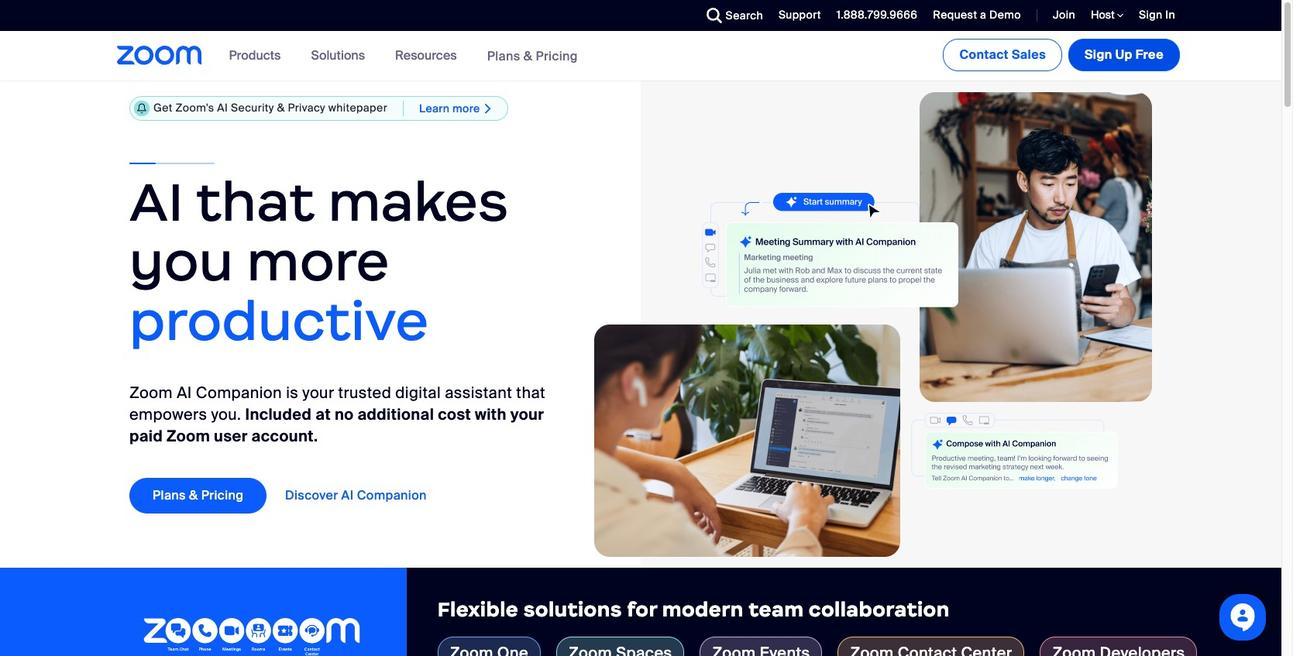Task type: vqa. For each thing, say whether or not it's contained in the screenshot.
Search Settings text box
no



Task type: describe. For each thing, give the bounding box(es) containing it.
in
[[1166, 8, 1176, 22]]

ai inside ai that makes you more
[[129, 168, 184, 236]]

product information navigation
[[217, 31, 590, 81]]

discover ai companion link
[[285, 479, 450, 514]]

2 vertical spatial &
[[189, 488, 198, 504]]

pricing inside product information navigation
[[536, 48, 578, 64]]

zoom logo image
[[117, 46, 202, 65]]

that inside zoom ai companion is your trusted digital assistant that empowers you.
[[516, 383, 546, 403]]

sign in
[[1139, 8, 1176, 22]]

ai that makes you more
[[129, 168, 509, 295]]

a
[[981, 8, 987, 22]]

learn
[[419, 101, 450, 115]]

pricing inside main content
[[201, 488, 244, 504]]

you
[[129, 228, 234, 295]]

plans inside product information navigation
[[487, 48, 521, 64]]

for
[[627, 598, 658, 623]]

join
[[1053, 8, 1076, 22]]

plans inside main content
[[153, 488, 186, 504]]

products
[[229, 47, 281, 64]]

flexible
[[438, 598, 519, 623]]

banner containing contact sales
[[98, 31, 1184, 81]]

& inside product information navigation
[[524, 48, 533, 64]]

security
[[231, 101, 274, 115]]

companion for zoom
[[196, 383, 282, 403]]

zoom unified communication platform image
[[143, 618, 360, 657]]

whitepaper
[[328, 101, 388, 115]]

search
[[726, 9, 763, 22]]

zoom's
[[176, 101, 214, 115]]

solutions
[[311, 47, 365, 64]]

discover
[[285, 488, 338, 504]]

with
[[475, 405, 507, 425]]

contact sales link
[[944, 39, 1063, 71]]

join link left host
[[1042, 0, 1080, 31]]

support
[[779, 8, 821, 22]]

trusted
[[338, 383, 392, 403]]

contact
[[960, 47, 1009, 63]]

included
[[245, 405, 312, 425]]

plans & pricing inside product information navigation
[[487, 48, 578, 64]]

sign up free button
[[1069, 39, 1180, 71]]

search button
[[695, 0, 767, 31]]

1 vertical spatial zoom interface icon image
[[912, 412, 1118, 490]]

contact sales
[[960, 47, 1046, 63]]

get
[[153, 101, 173, 115]]

solutions
[[524, 598, 622, 623]]

products button
[[229, 31, 288, 81]]

no
[[335, 405, 354, 425]]

sign up free
[[1085, 47, 1164, 63]]

modern
[[662, 598, 744, 623]]



Task type: locate. For each thing, give the bounding box(es) containing it.
learn more
[[419, 101, 480, 115]]

sales
[[1012, 47, 1046, 63]]

collaboration
[[809, 598, 950, 623]]

plans down paid
[[153, 488, 186, 504]]

plans up right icon
[[487, 48, 521, 64]]

your right with
[[511, 405, 544, 425]]

sign left in
[[1139, 8, 1163, 22]]

get zoom's ai security & privacy whitepaper
[[153, 101, 388, 115]]

main content
[[0, 31, 1282, 657]]

zoom down empowers
[[167, 427, 210, 447]]

that inside ai that makes you more
[[196, 168, 315, 236]]

zoom interface icon image
[[653, 193, 959, 317], [912, 412, 1118, 490]]

sign inside button
[[1085, 47, 1113, 63]]

plans & pricing down user
[[153, 488, 244, 504]]

request a demo link
[[922, 0, 1025, 31], [933, 8, 1022, 22]]

your inside zoom ai companion is your trusted digital assistant that empowers you.
[[303, 383, 334, 403]]

at
[[316, 405, 331, 425]]

request a demo
[[933, 8, 1022, 22]]

zoom ai companion is your trusted digital assistant that empowers you.
[[129, 383, 546, 425]]

solutions button
[[311, 31, 372, 81]]

1 vertical spatial your
[[511, 405, 544, 425]]

plans & pricing
[[487, 48, 578, 64], [153, 488, 244, 504]]

support link
[[767, 0, 825, 31], [779, 8, 821, 22]]

your up 'at'
[[303, 383, 334, 403]]

0 vertical spatial your
[[303, 383, 334, 403]]

1 vertical spatial more
[[247, 228, 390, 295]]

1 vertical spatial &
[[277, 101, 285, 115]]

up
[[1116, 47, 1133, 63]]

0 horizontal spatial plans
[[153, 488, 186, 504]]

right image
[[480, 102, 496, 115]]

0 vertical spatial &
[[524, 48, 533, 64]]

team
[[749, 598, 804, 623]]

plans & pricing link
[[487, 48, 578, 64], [487, 48, 578, 64], [129, 479, 267, 514]]

zoom up empowers
[[129, 383, 173, 403]]

1 vertical spatial zoom
[[167, 427, 210, 447]]

0 horizontal spatial plans & pricing
[[153, 488, 244, 504]]

included at no additional cost with your paid zoom user account.
[[129, 405, 544, 447]]

1 horizontal spatial pricing
[[536, 48, 578, 64]]

&
[[524, 48, 533, 64], [277, 101, 285, 115], [189, 488, 198, 504]]

plans
[[487, 48, 521, 64], [153, 488, 186, 504]]

1 horizontal spatial your
[[511, 405, 544, 425]]

free
[[1136, 47, 1164, 63]]

0 vertical spatial zoom interface icon image
[[653, 193, 959, 317]]

0 vertical spatial more
[[453, 101, 480, 115]]

join link up meetings navigation
[[1053, 8, 1076, 22]]

ai inside zoom ai companion is your trusted digital assistant that empowers you.
[[177, 383, 192, 403]]

flexible solutions for modern team collaboration
[[438, 598, 950, 623]]

companion for discover
[[357, 488, 427, 504]]

user
[[214, 427, 248, 447]]

you.
[[211, 405, 241, 425]]

that
[[196, 168, 315, 236], [516, 383, 546, 403]]

0 horizontal spatial pricing
[[201, 488, 244, 504]]

makes
[[328, 168, 509, 236]]

is
[[286, 383, 299, 403]]

your inside the included at no additional cost with your paid zoom user account.
[[511, 405, 544, 425]]

cost
[[438, 405, 471, 425]]

0 vertical spatial that
[[196, 168, 315, 236]]

sign for sign in
[[1139, 8, 1163, 22]]

0 vertical spatial plans
[[487, 48, 521, 64]]

join link
[[1042, 0, 1080, 31], [1053, 8, 1076, 22]]

assistant
[[445, 383, 512, 403]]

plans & pricing up right icon
[[487, 48, 578, 64]]

1 horizontal spatial companion
[[357, 488, 427, 504]]

1.888.799.9666
[[837, 8, 918, 22]]

0 horizontal spatial sign
[[1085, 47, 1113, 63]]

additional
[[358, 405, 434, 425]]

0 vertical spatial zoom
[[129, 383, 173, 403]]

0 vertical spatial plans & pricing
[[487, 48, 578, 64]]

1 vertical spatial companion
[[357, 488, 427, 504]]

host
[[1091, 8, 1118, 22]]

host button
[[1091, 8, 1124, 22]]

demo
[[990, 8, 1022, 22]]

1 vertical spatial that
[[516, 383, 546, 403]]

discover ai companion
[[285, 488, 427, 504]]

main content containing ai that makes you more
[[0, 31, 1282, 657]]

0 horizontal spatial more
[[247, 228, 390, 295]]

0 vertical spatial companion
[[196, 383, 282, 403]]

sign left up
[[1085, 47, 1113, 63]]

flexible solutions for modern team collaboration tab list
[[438, 637, 1251, 657]]

resources
[[395, 47, 457, 64]]

plans & pricing inside main content
[[153, 488, 244, 504]]

2 horizontal spatial &
[[524, 48, 533, 64]]

0 vertical spatial sign
[[1139, 8, 1163, 22]]

resources button
[[395, 31, 464, 81]]

sign for sign up free
[[1085, 47, 1113, 63]]

sign in link
[[1128, 0, 1184, 31], [1139, 8, 1176, 22]]

empowers
[[129, 405, 207, 425]]

privacy
[[288, 101, 326, 115]]

ai
[[217, 101, 228, 115], [129, 168, 184, 236], [177, 383, 192, 403], [342, 488, 354, 504]]

1 horizontal spatial plans & pricing
[[487, 48, 578, 64]]

companion inside zoom ai companion is your trusted digital assistant that empowers you.
[[196, 383, 282, 403]]

digital
[[396, 383, 441, 403]]

request
[[933, 8, 978, 22]]

1 horizontal spatial that
[[516, 383, 546, 403]]

banner
[[98, 31, 1184, 81]]

pricing
[[536, 48, 578, 64], [201, 488, 244, 504]]

zoom one tab
[[438, 637, 541, 657]]

account.
[[252, 427, 318, 447]]

sign
[[1139, 8, 1163, 22], [1085, 47, 1113, 63]]

productive
[[129, 287, 429, 355]]

meetings navigation
[[941, 31, 1184, 74]]

companion
[[196, 383, 282, 403], [357, 488, 427, 504]]

1 horizontal spatial plans
[[487, 48, 521, 64]]

0 horizontal spatial companion
[[196, 383, 282, 403]]

zoom inside the included at no additional cost with your paid zoom user account.
[[167, 427, 210, 447]]

0 horizontal spatial your
[[303, 383, 334, 403]]

0 horizontal spatial that
[[196, 168, 315, 236]]

1.888.799.9666 button
[[825, 0, 922, 31], [837, 8, 918, 22]]

zoom
[[129, 383, 173, 403], [167, 427, 210, 447]]

1 horizontal spatial &
[[277, 101, 285, 115]]

1 vertical spatial plans
[[153, 488, 186, 504]]

more
[[453, 101, 480, 115], [247, 228, 390, 295]]

1 vertical spatial plans & pricing
[[153, 488, 244, 504]]

1 horizontal spatial more
[[453, 101, 480, 115]]

zoom inside zoom ai companion is your trusted digital assistant that empowers you.
[[129, 383, 173, 403]]

1 horizontal spatial sign
[[1139, 8, 1163, 22]]

0 horizontal spatial &
[[189, 488, 198, 504]]

more inside ai that makes you more
[[247, 228, 390, 295]]

0 vertical spatial pricing
[[536, 48, 578, 64]]

your
[[303, 383, 334, 403], [511, 405, 544, 425]]

1 vertical spatial sign
[[1085, 47, 1113, 63]]

paid
[[129, 427, 163, 447]]

1 vertical spatial pricing
[[201, 488, 244, 504]]



